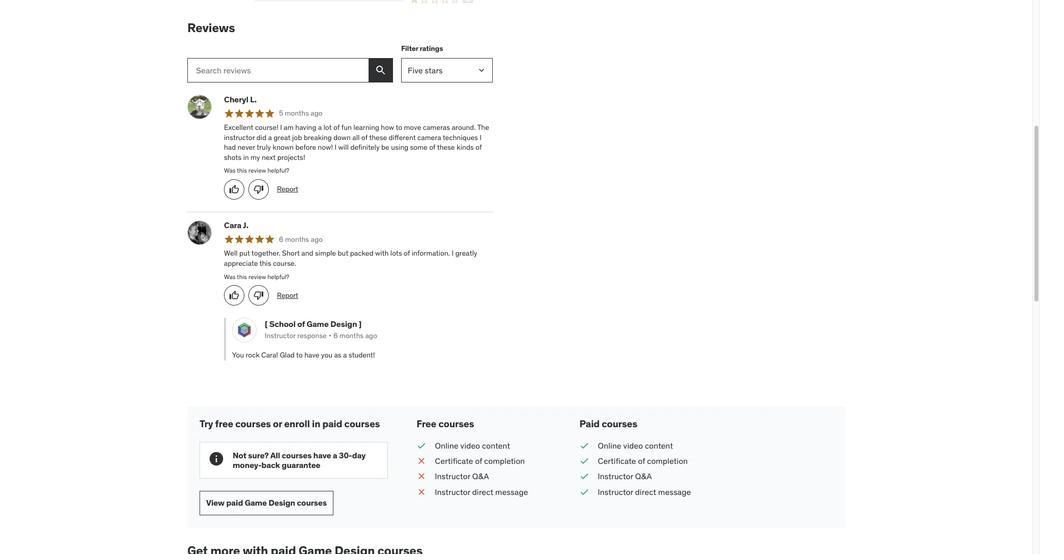 Task type: vqa. For each thing, say whether or not it's contained in the screenshot.
the middle Your
no



Task type: describe. For each thing, give the bounding box(es) containing it.
completion for free courses
[[484, 456, 525, 466]]

cara j.
[[224, 220, 249, 230]]

next
[[262, 153, 276, 162]]

all
[[270, 450, 280, 460]]

free
[[417, 418, 437, 430]]

i left am
[[280, 123, 282, 132]]

with
[[375, 249, 389, 258]]

30-
[[339, 450, 352, 460]]

video for free courses
[[461, 440, 480, 451]]

view paid game design courses link
[[200, 491, 334, 516]]

sure?
[[248, 450, 269, 460]]

0 vertical spatial have
[[305, 351, 320, 360]]

move
[[404, 123, 421, 132]]

you
[[321, 351, 333, 360]]

courses inside not sure? all courses have a 30-day money-back guarantee
[[282, 450, 312, 460]]

course.
[[273, 259, 296, 268]]

ago for l.
[[311, 109, 323, 118]]

filter ratings
[[401, 44, 443, 53]]

months inside '[ school of game design ] instructor response • 6 months ago'
[[340, 331, 364, 340]]

never
[[238, 143, 255, 152]]

you
[[232, 351, 244, 360]]

review for cheryl l.
[[249, 167, 266, 174]]

information.
[[412, 249, 450, 258]]

reviews
[[187, 20, 235, 36]]

small image for free courses
[[417, 471, 427, 482]]

cheryl l.
[[224, 94, 257, 104]]

l.
[[250, 94, 257, 104]]

free
[[215, 418, 233, 430]]

months for cheryl l.
[[285, 109, 309, 118]]

rock
[[246, 351, 260, 360]]

try free courses or enroll in paid courses
[[200, 418, 380, 430]]

[ school of game design ] instructor response • 6 months ago
[[265, 319, 377, 340]]

camera
[[418, 133, 441, 142]]

appreciate
[[224, 259, 258, 268]]

money-
[[233, 460, 262, 470]]

months for cara j.
[[285, 235, 309, 244]]

q&a for paid courses
[[636, 471, 652, 482]]

courses up day
[[345, 418, 380, 430]]

student!
[[349, 351, 375, 360]]

techniques
[[443, 133, 478, 142]]

free courses
[[417, 418, 474, 430]]

view paid game design courses
[[206, 498, 327, 508]]

truly
[[257, 143, 271, 152]]

5
[[279, 109, 283, 118]]

around.
[[452, 123, 476, 132]]

online video content for paid courses
[[598, 440, 673, 451]]

content for free courses
[[482, 440, 510, 451]]

or
[[273, 418, 282, 430]]

excellent course! i am having a lot of fun learning how to move cameras around. the instructor did a great job breaking down all of these different camera techniques i had never truly known before now! i will definitely be using some of these kinds of shots in my next projects!
[[224, 123, 489, 162]]

1 vertical spatial these
[[437, 143, 455, 152]]

a right did
[[268, 133, 272, 142]]

review for cara j.
[[249, 273, 266, 280]]

cara
[[224, 220, 242, 230]]

definitely
[[351, 143, 380, 152]]

design inside '[ school of game design ] instructor response • 6 months ago'
[[331, 319, 357, 329]]

of inside well put together. short and simple but packed with lots of information. i greatly appreciate this course.
[[404, 249, 410, 258]]

some
[[410, 143, 428, 152]]

a left lot
[[318, 123, 322, 132]]

am
[[284, 123, 294, 132]]

i left will
[[335, 143, 337, 152]]

certificate of completion for free courses
[[435, 456, 525, 466]]

together.
[[252, 249, 281, 258]]

fun
[[342, 123, 352, 132]]

online for paid
[[598, 440, 622, 451]]

instructor inside '[ school of game design ] instructor response • 6 months ago'
[[265, 331, 296, 340]]

instructor q&a for free courses
[[435, 471, 489, 482]]

the
[[478, 123, 489, 132]]

mark as unhelpful image
[[254, 184, 264, 195]]

courses right free
[[439, 418, 474, 430]]

of inside '[ school of game design ] instructor response • 6 months ago'
[[297, 319, 305, 329]]

as
[[334, 351, 342, 360]]

was this review helpful? for cara j.
[[224, 273, 289, 280]]

report for j.
[[277, 291, 298, 300]]

be
[[382, 143, 390, 152]]

will
[[338, 143, 349, 152]]

course!
[[255, 123, 279, 132]]

•
[[329, 331, 332, 340]]

greatly
[[456, 249, 478, 258]]

instructor direct message for free courses
[[435, 487, 528, 497]]

breaking
[[304, 133, 332, 142]]

content for paid courses
[[645, 440, 673, 451]]

in inside excellent course! i am having a lot of fun learning how to move cameras around. the instructor did a great job breaking down all of these different camera techniques i had never truly known before now! i will definitely be using some of these kinds of shots in my next projects!
[[243, 153, 249, 162]]

great
[[274, 133, 291, 142]]

excellent
[[224, 123, 253, 132]]

was for cheryl l.
[[224, 167, 236, 174]]

using
[[391, 143, 409, 152]]

cheryl
[[224, 94, 249, 104]]

paid courses
[[580, 418, 638, 430]]

report button for cara j.
[[277, 291, 298, 301]]

different
[[389, 133, 416, 142]]

back
[[262, 460, 280, 470]]

put
[[239, 249, 250, 258]]

to inside excellent course! i am having a lot of fun learning how to move cameras around. the instructor did a great job breaking down all of these different camera techniques i had never truly known before now! i will definitely be using some of these kinds of shots in my next projects!
[[396, 123, 402, 132]]

1 vertical spatial paid
[[226, 498, 243, 508]]

down
[[334, 133, 351, 142]]

shots
[[224, 153, 242, 162]]

lots
[[391, 249, 402, 258]]

direct for paid courses
[[636, 487, 657, 497]]

completion for paid courses
[[647, 456, 688, 466]]

was this review helpful? for cheryl l.
[[224, 167, 289, 174]]

cameras
[[423, 123, 450, 132]]

instructor q&a for paid courses
[[598, 471, 652, 482]]

guarantee
[[282, 460, 321, 470]]

had
[[224, 143, 236, 152]]

before
[[296, 143, 316, 152]]



Task type: locate. For each thing, give the bounding box(es) containing it.
how
[[381, 123, 394, 132]]

these up be
[[369, 133, 387, 142]]

have left 30-
[[314, 450, 331, 460]]

a inside not sure? all courses have a 30-day money-back guarantee
[[333, 450, 337, 460]]

0 vertical spatial these
[[369, 133, 387, 142]]

ago up 'student!'
[[365, 331, 377, 340]]

these
[[369, 133, 387, 142], [437, 143, 455, 152]]

0 vertical spatial design
[[331, 319, 357, 329]]

courses left or
[[235, 418, 271, 430]]

q&a for free courses
[[472, 471, 489, 482]]

1 horizontal spatial design
[[331, 319, 357, 329]]

1 completion from the left
[[484, 456, 525, 466]]

enroll
[[284, 418, 310, 430]]

try
[[200, 418, 213, 430]]

certificate
[[435, 456, 473, 466], [598, 456, 636, 466]]

game inside '[ school of game design ] instructor response • 6 months ago'
[[307, 319, 329, 329]]

online for free
[[435, 440, 459, 451]]

0 horizontal spatial instructor direct message
[[435, 487, 528, 497]]

certificate of completion down free courses
[[435, 456, 525, 466]]

school
[[269, 319, 296, 329]]

report button right mark as unhelpful icon
[[277, 185, 298, 195]]

1 content from the left
[[482, 440, 510, 451]]

known
[[273, 143, 294, 152]]

1 review from the top
[[249, 167, 266, 174]]

months down "]"
[[340, 331, 364, 340]]

2 completion from the left
[[647, 456, 688, 466]]

online down free courses
[[435, 440, 459, 451]]

this inside well put together. short and simple but packed with lots of information. i greatly appreciate this course.
[[260, 259, 271, 268]]

well put together. short and simple but packed with lots of information. i greatly appreciate this course.
[[224, 249, 478, 268]]

online video content for free courses
[[435, 440, 510, 451]]

2 report button from the top
[[277, 291, 298, 301]]

was this review helpful? up mark as unhelpful image
[[224, 273, 289, 280]]

1 was from the top
[[224, 167, 236, 174]]

2 vertical spatial months
[[340, 331, 364, 340]]

1 online video content from the left
[[435, 440, 510, 451]]

courses down guarantee
[[297, 498, 327, 508]]

1 horizontal spatial these
[[437, 143, 455, 152]]

i down the
[[480, 133, 482, 142]]

1 vertical spatial have
[[314, 450, 331, 460]]

q&a
[[472, 471, 489, 482], [636, 471, 652, 482]]

0 horizontal spatial completion
[[484, 456, 525, 466]]

in left the my
[[243, 153, 249, 162]]

0 horizontal spatial instructor q&a
[[435, 471, 489, 482]]

online
[[435, 440, 459, 451], [598, 440, 622, 451]]

ago up simple
[[311, 235, 323, 244]]

1 horizontal spatial 6
[[334, 331, 338, 340]]

game up response
[[307, 319, 329, 329]]

2 instructor direct message from the left
[[598, 487, 691, 497]]

1 vertical spatial report button
[[277, 291, 298, 301]]

1 vertical spatial months
[[285, 235, 309, 244]]

to up the different
[[396, 123, 402, 132]]

certificate of completion down paid courses
[[598, 456, 688, 466]]

0 vertical spatial mark as helpful image
[[229, 184, 239, 195]]

completion
[[484, 456, 525, 466], [647, 456, 688, 466]]

2 review from the top
[[249, 273, 266, 280]]

filter
[[401, 44, 418, 53]]

kinds
[[457, 143, 474, 152]]

but
[[338, 249, 349, 258]]

courses right all
[[282, 450, 312, 460]]

1 vertical spatial helpful?
[[268, 273, 289, 280]]

1 vertical spatial review
[[249, 273, 266, 280]]

1 horizontal spatial completion
[[647, 456, 688, 466]]

0 vertical spatial in
[[243, 153, 249, 162]]

1 vertical spatial this
[[260, 259, 271, 268]]

was down shots
[[224, 167, 236, 174]]

did
[[257, 133, 267, 142]]

0 horizontal spatial paid
[[226, 498, 243, 508]]

1 online from the left
[[435, 440, 459, 451]]

1 horizontal spatial certificate
[[598, 456, 636, 466]]

0 horizontal spatial design
[[269, 498, 295, 508]]

a left 30-
[[333, 450, 337, 460]]

was for cara j.
[[224, 273, 236, 280]]

have left the you
[[305, 351, 320, 360]]

1 q&a from the left
[[472, 471, 489, 482]]

0 horizontal spatial these
[[369, 133, 387, 142]]

report for l.
[[277, 185, 298, 194]]

online video content down free courses
[[435, 440, 510, 451]]

learning
[[354, 123, 379, 132]]

a right as
[[343, 351, 347, 360]]

2 vertical spatial ago
[[365, 331, 377, 340]]

report button for cheryl l.
[[277, 185, 298, 195]]

j.
[[243, 220, 249, 230]]

small image for paid courses
[[580, 471, 590, 482]]

report right mark as unhelpful image
[[277, 291, 298, 300]]

this down shots
[[237, 167, 247, 174]]

0 vertical spatial was this review helpful?
[[224, 167, 289, 174]]

this for l.
[[237, 167, 247, 174]]

design down 'back'
[[269, 498, 295, 508]]

1 horizontal spatial certificate of completion
[[598, 456, 688, 466]]

1 horizontal spatial in
[[312, 418, 320, 430]]

was this review helpful?
[[224, 167, 289, 174], [224, 273, 289, 280]]

day
[[352, 450, 366, 460]]

1 was this review helpful? from the top
[[224, 167, 289, 174]]

this for j.
[[237, 273, 247, 280]]

video down free courses
[[461, 440, 480, 451]]

0 vertical spatial paid
[[323, 418, 342, 430]]

2 online video content from the left
[[598, 440, 673, 451]]

paid right the 'view'
[[226, 498, 243, 508]]

2 message from the left
[[659, 487, 691, 497]]

paid
[[580, 418, 600, 430]]

0 vertical spatial ago
[[311, 109, 323, 118]]

months up short
[[285, 235, 309, 244]]

game down the money-
[[245, 498, 267, 508]]

0 vertical spatial 6
[[279, 235, 283, 244]]

1 horizontal spatial content
[[645, 440, 673, 451]]

Search reviews text field
[[187, 58, 369, 82]]

was down appreciate
[[224, 273, 236, 280]]

ago for j.
[[311, 235, 323, 244]]

courses right the paid
[[602, 418, 638, 430]]

0 vertical spatial this
[[237, 167, 247, 174]]

6 inside '[ school of game design ] instructor response • 6 months ago'
[[334, 331, 338, 340]]

]
[[359, 319, 362, 329]]

video
[[461, 440, 480, 451], [624, 440, 643, 451]]

0 vertical spatial game
[[307, 319, 329, 329]]

was this review helpful? down the my
[[224, 167, 289, 174]]

i
[[280, 123, 282, 132], [480, 133, 482, 142], [335, 143, 337, 152], [452, 249, 454, 258]]

having
[[295, 123, 316, 132]]

message for free courses
[[496, 487, 528, 497]]

instructor
[[224, 133, 255, 142]]

1 horizontal spatial online video content
[[598, 440, 673, 451]]

certificate down paid courses
[[598, 456, 636, 466]]

1 vertical spatial was
[[224, 273, 236, 280]]

1 horizontal spatial message
[[659, 487, 691, 497]]

in
[[243, 153, 249, 162], [312, 418, 320, 430]]

you rock cara! glad to have you as a student!
[[232, 351, 375, 360]]

simple
[[315, 249, 336, 258]]

all
[[353, 133, 360, 142]]

1 helpful? from the top
[[268, 167, 289, 174]]

0 vertical spatial helpful?
[[268, 167, 289, 174]]

review up mark as unhelpful image
[[249, 273, 266, 280]]

my
[[251, 153, 260, 162]]

report button up school
[[277, 291, 298, 301]]

2 report from the top
[[277, 291, 298, 300]]

2 was from the top
[[224, 273, 236, 280]]

1 horizontal spatial q&a
[[636, 471, 652, 482]]

mark as helpful image for cara
[[229, 291, 239, 301]]

not
[[233, 450, 247, 460]]

not sure? all courses have a 30-day money-back guarantee
[[233, 450, 366, 470]]

to right 'glad' on the left bottom of page
[[296, 351, 303, 360]]

certificate for free
[[435, 456, 473, 466]]

instructor q&a
[[435, 471, 489, 482], [598, 471, 652, 482]]

1 horizontal spatial to
[[396, 123, 402, 132]]

1 vertical spatial mark as helpful image
[[229, 291, 239, 301]]

1 vertical spatial design
[[269, 498, 295, 508]]

0 vertical spatial to
[[396, 123, 402, 132]]

have inside not sure? all courses have a 30-day money-back guarantee
[[314, 450, 331, 460]]

1 vertical spatial report
[[277, 291, 298, 300]]

instructor direct message for paid courses
[[598, 487, 691, 497]]

1 video from the left
[[461, 440, 480, 451]]

6
[[279, 235, 283, 244], [334, 331, 338, 340]]

paid up 30-
[[323, 418, 342, 430]]

small image
[[417, 440, 427, 451], [417, 455, 427, 467], [580, 455, 590, 467], [417, 486, 427, 498], [580, 486, 590, 498]]

now!
[[318, 143, 333, 152]]

0 horizontal spatial online
[[435, 440, 459, 451]]

1 horizontal spatial instructor direct message
[[598, 487, 691, 497]]

design left "]"
[[331, 319, 357, 329]]

1 mark as helpful image from the top
[[229, 184, 239, 195]]

video for paid courses
[[624, 440, 643, 451]]

0 horizontal spatial video
[[461, 440, 480, 451]]

small image
[[580, 440, 590, 451], [417, 471, 427, 482], [580, 471, 590, 482]]

1 report button from the top
[[277, 185, 298, 195]]

online down paid courses
[[598, 440, 622, 451]]

packed
[[350, 249, 374, 258]]

0 horizontal spatial certificate of completion
[[435, 456, 525, 466]]

to
[[396, 123, 402, 132], [296, 351, 303, 360]]

job
[[292, 133, 302, 142]]

helpful? down course.
[[268, 273, 289, 280]]

0 horizontal spatial q&a
[[472, 471, 489, 482]]

1 horizontal spatial paid
[[323, 418, 342, 430]]

content
[[482, 440, 510, 451], [645, 440, 673, 451]]

of
[[334, 123, 340, 132], [362, 133, 368, 142], [429, 143, 436, 152], [476, 143, 482, 152], [404, 249, 410, 258], [297, 319, 305, 329], [475, 456, 482, 466], [638, 456, 645, 466]]

in right enroll at the bottom of the page
[[312, 418, 320, 430]]

ago up 'having'
[[311, 109, 323, 118]]

2 online from the left
[[598, 440, 622, 451]]

2 vertical spatial this
[[237, 273, 247, 280]]

instructor
[[265, 331, 296, 340], [435, 471, 471, 482], [598, 471, 634, 482], [435, 487, 471, 497], [598, 487, 634, 497]]

1 direct from the left
[[472, 487, 494, 497]]

2 q&a from the left
[[636, 471, 652, 482]]

online video content down paid courses
[[598, 440, 673, 451]]

review
[[249, 167, 266, 174], [249, 273, 266, 280]]

2 was this review helpful? from the top
[[224, 273, 289, 280]]

this down together.
[[260, 259, 271, 268]]

6 right •
[[334, 331, 338, 340]]

courses inside view paid game design courses link
[[297, 498, 327, 508]]

mark as helpful image for cheryl
[[229, 184, 239, 195]]

lot
[[324, 123, 332, 132]]

0 vertical spatial report button
[[277, 185, 298, 195]]

ago inside '[ school of game design ] instructor response • 6 months ago'
[[365, 331, 377, 340]]

1 vertical spatial ago
[[311, 235, 323, 244]]

and
[[302, 249, 314, 258]]

certificate of completion
[[435, 456, 525, 466], [598, 456, 688, 466]]

1 horizontal spatial instructor q&a
[[598, 471, 652, 482]]

report right mark as unhelpful icon
[[277, 185, 298, 194]]

months right 5
[[285, 109, 309, 118]]

direct for free courses
[[472, 487, 494, 497]]

1 certificate of completion from the left
[[435, 456, 525, 466]]

short
[[282, 249, 300, 258]]

[
[[265, 319, 268, 329]]

0 horizontal spatial in
[[243, 153, 249, 162]]

1 vertical spatial game
[[245, 498, 267, 508]]

video down paid courses
[[624, 440, 643, 451]]

2 certificate of completion from the left
[[598, 456, 688, 466]]

helpful? for l.
[[268, 167, 289, 174]]

0 horizontal spatial message
[[496, 487, 528, 497]]

1 vertical spatial 6
[[334, 331, 338, 340]]

i inside well put together. short and simple but packed with lots of information. i greatly appreciate this course.
[[452, 249, 454, 258]]

this down appreciate
[[237, 273, 247, 280]]

1 vertical spatial was this review helpful?
[[224, 273, 289, 280]]

0 vertical spatial review
[[249, 167, 266, 174]]

1 report from the top
[[277, 185, 298, 194]]

1 instructor direct message from the left
[[435, 487, 528, 497]]

was
[[224, 167, 236, 174], [224, 273, 236, 280]]

2 direct from the left
[[636, 487, 657, 497]]

1 horizontal spatial video
[[624, 440, 643, 451]]

view
[[206, 498, 225, 508]]

1 vertical spatial in
[[312, 418, 320, 430]]

these down techniques
[[437, 143, 455, 152]]

this
[[237, 167, 247, 174], [260, 259, 271, 268], [237, 273, 247, 280]]

2 helpful? from the top
[[268, 273, 289, 280]]

1 horizontal spatial online
[[598, 440, 622, 451]]

well
[[224, 249, 238, 258]]

0 horizontal spatial certificate
[[435, 456, 473, 466]]

2 mark as helpful image from the top
[[229, 291, 239, 301]]

0 vertical spatial was
[[224, 167, 236, 174]]

submit search image
[[375, 64, 387, 76]]

report
[[277, 185, 298, 194], [277, 291, 298, 300]]

mark as helpful image left mark as unhelpful image
[[229, 291, 239, 301]]

1 certificate from the left
[[435, 456, 473, 466]]

projects!
[[277, 153, 305, 162]]

0 horizontal spatial to
[[296, 351, 303, 360]]

0 vertical spatial report
[[277, 185, 298, 194]]

mark as helpful image left mark as unhelpful icon
[[229, 184, 239, 195]]

0 horizontal spatial online video content
[[435, 440, 510, 451]]

message for paid courses
[[659, 487, 691, 497]]

courses
[[235, 418, 271, 430], [345, 418, 380, 430], [439, 418, 474, 430], [602, 418, 638, 430], [282, 450, 312, 460], [297, 498, 327, 508]]

2 content from the left
[[645, 440, 673, 451]]

review down the my
[[249, 167, 266, 174]]

0 horizontal spatial 6
[[279, 235, 283, 244]]

1 message from the left
[[496, 487, 528, 497]]

2 instructor q&a from the left
[[598, 471, 652, 482]]

helpful? down next
[[268, 167, 289, 174]]

2 video from the left
[[624, 440, 643, 451]]

certificate down free courses
[[435, 456, 473, 466]]

2 certificate from the left
[[598, 456, 636, 466]]

response
[[298, 331, 327, 340]]

helpful? for j.
[[268, 273, 289, 280]]

1 horizontal spatial direct
[[636, 487, 657, 497]]

5 months ago
[[279, 109, 323, 118]]

0 vertical spatial months
[[285, 109, 309, 118]]

i left greatly
[[452, 249, 454, 258]]

glad
[[280, 351, 295, 360]]

0 horizontal spatial game
[[245, 498, 267, 508]]

1 horizontal spatial game
[[307, 319, 329, 329]]

game
[[307, 319, 329, 329], [245, 498, 267, 508]]

ratings
[[420, 44, 443, 53]]

certificate of completion for paid courses
[[598, 456, 688, 466]]

mark as unhelpful image
[[254, 291, 264, 301]]

ago
[[311, 109, 323, 118], [311, 235, 323, 244], [365, 331, 377, 340]]

cara!
[[261, 351, 278, 360]]

mark as helpful image
[[229, 184, 239, 195], [229, 291, 239, 301]]

certificate for paid
[[598, 456, 636, 466]]

helpful?
[[268, 167, 289, 174], [268, 273, 289, 280]]

0 horizontal spatial direct
[[472, 487, 494, 497]]

1 vertical spatial to
[[296, 351, 303, 360]]

1 instructor q&a from the left
[[435, 471, 489, 482]]

6 up short
[[279, 235, 283, 244]]

0 horizontal spatial content
[[482, 440, 510, 451]]



